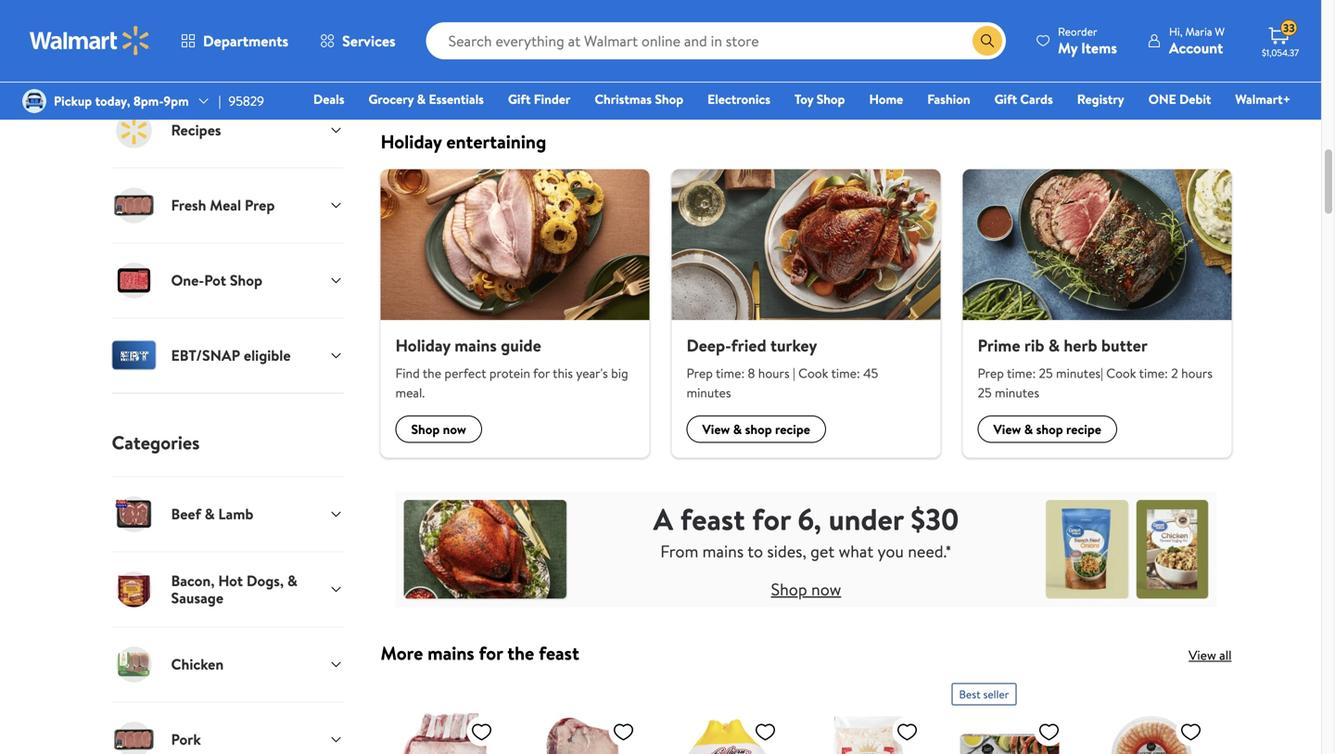 Task type: locate. For each thing, give the bounding box(es) containing it.
view & shop recipe down the minutes|
[[994, 420, 1102, 438]]

best seller
[[959, 686, 1009, 702]]

add to favorites list, sam's choice cooked medium shrimp cocktail ring with sauce, 16 oz image
[[1180, 720, 1202, 743]]

view inside deep-fried turkey list item
[[703, 420, 730, 438]]

1 horizontal spatial hours
[[1182, 364, 1213, 382]]

shop now
[[411, 420, 466, 438], [771, 578, 842, 601]]

shop down the minutes|
[[1036, 420, 1063, 438]]

$30
[[911, 499, 959, 540]]

prep down the prime
[[978, 364, 1004, 382]]

1 horizontal spatial shop
[[1036, 420, 1063, 438]]

deep-fried turkey list item
[[661, 169, 952, 457]]

hot
[[559, 62, 583, 82], [218, 570, 243, 591]]

services
[[342, 31, 396, 51]]

1 horizontal spatial the
[[508, 640, 534, 666]]

1 vertical spatial for
[[752, 499, 791, 540]]

now down perfect
[[443, 420, 466, 438]]

smithfield, queenella all natural fresh chitterlings, pork, 5 lb, (frozen) image
[[810, 713, 926, 754]]

holiday
[[381, 128, 442, 154], [396, 334, 451, 357]]

recipe down deep-fried turkey prep time: 8 hours | cook time: 45 minutes
[[775, 420, 811, 438]]

0 horizontal spatial hours
[[758, 364, 790, 382]]

0 vertical spatial list
[[370, 0, 1243, 105]]

1 cook from the left
[[799, 364, 829, 382]]

view & shop recipe inside deep-fried turkey list item
[[703, 420, 811, 438]]

25
[[1039, 364, 1053, 382], [978, 383, 992, 401]]

0 horizontal spatial cook
[[799, 364, 829, 382]]

services button
[[304, 19, 411, 63]]

2 cook from the left
[[1107, 364, 1137, 382]]

sausage
[[417, 62, 468, 82], [171, 587, 224, 608]]

shop right christmas
[[655, 90, 684, 108]]

holiday mains guide find the perfect protein for this year's big meal.
[[396, 334, 628, 401]]

mains for feast
[[428, 640, 475, 666]]

1 horizontal spatial gift
[[995, 90, 1017, 108]]

seller
[[984, 686, 1009, 702]]

& down the rib
[[1025, 420, 1033, 438]]

1 shop from the left
[[745, 420, 772, 438]]

all
[[1181, 62, 1195, 82], [1220, 646, 1232, 664]]

gift cards link
[[986, 89, 1062, 109]]

2 horizontal spatial prep
[[978, 364, 1004, 382]]

1 horizontal spatial for
[[533, 364, 550, 382]]

recipe for time:
[[775, 420, 811, 438]]

0 horizontal spatial prep
[[245, 195, 275, 215]]

holiday inside holiday mains guide find the perfect protein for this year's big meal.
[[396, 334, 451, 357]]

ground turkey
[[832, 62, 926, 82]]

for for feast
[[752, 499, 791, 540]]

fed
[[1014, 84, 1035, 104]]

1 vertical spatial hot
[[218, 570, 243, 591]]

deals
[[314, 90, 345, 108]]

0 horizontal spatial minutes
[[687, 383, 731, 401]]

1 horizontal spatial prep
[[687, 364, 713, 382]]

& down deep-fried turkey prep time: 8 hours | cook time: 45 minutes
[[733, 420, 742, 438]]

1 horizontal spatial feast
[[681, 499, 745, 540]]

| left 95829
[[219, 92, 221, 110]]

0 horizontal spatial 25
[[978, 383, 992, 401]]

0 vertical spatial mains
[[455, 334, 497, 357]]

one debit link
[[1141, 89, 1220, 109]]

2 vertical spatial for
[[479, 640, 503, 666]]

shop inside prime rib & herb butter list item
[[1036, 420, 1063, 438]]

recipe
[[775, 420, 811, 438], [1067, 420, 1102, 438]]

feast up marketside butcher leg of lamb, bone-in, 3.0-7.5 lb (fresh) image
[[539, 640, 579, 666]]

ground turkey link
[[818, 0, 941, 83]]

1 horizontal spatial cook
[[1107, 364, 1137, 382]]

|
[[219, 92, 221, 110], [793, 364, 796, 382]]

recipe down the minutes|
[[1067, 420, 1102, 438]]

ebt/snap
[[171, 345, 240, 366]]

0 horizontal spatial the
[[423, 364, 442, 382]]

electronics link
[[699, 89, 779, 109]]

1 horizontal spatial recipe
[[1067, 420, 1102, 438]]

mains inside holiday mains guide find the perfect protein for this year's big meal.
[[455, 334, 497, 357]]

0 horizontal spatial sausage
[[171, 587, 224, 608]]

more mains for the feast
[[381, 640, 579, 666]]

for inside the "a feast for 6, under $30 from mains to sides, get what you need.*"
[[752, 499, 791, 540]]

hot dogs link
[[526, 0, 650, 83]]

sausage inside 'bacon, hot dogs, & sausage'
[[171, 587, 224, 608]]

1 horizontal spatial hot
[[559, 62, 583, 82]]

shop now down get
[[771, 578, 842, 601]]

0 vertical spatial all
[[1181, 62, 1195, 82]]

25 down the prime
[[978, 383, 992, 401]]

time: left 2
[[1140, 364, 1168, 382]]

view & shop recipe inside prime rib & herb butter list item
[[994, 420, 1102, 438]]

herb
[[1064, 334, 1098, 357]]

prime
[[978, 334, 1021, 357]]

0 vertical spatial now
[[443, 420, 466, 438]]

2 vertical spatial mains
[[428, 640, 475, 666]]

dogs
[[587, 62, 617, 82]]

pickup today, 8pm-9pm
[[54, 92, 189, 110]]

hot left dogs
[[559, 62, 583, 82]]

0 horizontal spatial view & shop recipe
[[703, 420, 811, 438]]

45
[[864, 364, 879, 382]]

25 down the rib
[[1039, 364, 1053, 382]]

2 minutes from the left
[[995, 383, 1040, 401]]

gift finder link
[[500, 89, 579, 109]]

1 vertical spatial list
[[370, 169, 1243, 457]]

fashion
[[928, 90, 971, 108]]

1 horizontal spatial view & shop recipe
[[994, 420, 1102, 438]]

marketside butcher lamb rack, 0.5-3.0 lb image
[[384, 713, 500, 754]]

0 vertical spatial shop now
[[411, 420, 466, 438]]

a feast for 6, under $30 image
[[396, 492, 1217, 607]]

0 horizontal spatial gift
[[508, 90, 531, 108]]

more
[[381, 640, 423, 666]]

for left this
[[533, 364, 550, 382]]

fresh meal prep button
[[112, 167, 344, 242]]

1 vertical spatial holiday
[[396, 334, 451, 357]]

toy
[[795, 90, 814, 108]]

0 vertical spatial for
[[533, 364, 550, 382]]

shop inside deep-fried turkey list item
[[745, 420, 772, 438]]

recipes button
[[112, 92, 344, 167]]

beef & lamb button
[[112, 476, 344, 551]]

essentials
[[429, 90, 484, 108]]

holiday down grocery & essentials
[[381, 128, 442, 154]]

mains up perfect
[[455, 334, 497, 357]]

cook down 'butter'
[[1107, 364, 1137, 382]]

1 horizontal spatial all
[[1220, 646, 1232, 664]]

list
[[370, 0, 1243, 105], [370, 169, 1243, 457]]

2 view & shop recipe from the left
[[994, 420, 1102, 438]]

sausage inside sausage link
[[417, 62, 468, 82]]

meal.
[[396, 383, 425, 401]]

| down turkey
[[793, 364, 796, 382]]

view all link
[[1189, 646, 1232, 664]]

mains left the to
[[703, 540, 744, 563]]

view & shop recipe for prep
[[703, 420, 811, 438]]

1 vertical spatial sausage
[[171, 587, 224, 608]]

view inside prime rib & herb butter list item
[[994, 420, 1021, 438]]

& right 'dogs,'
[[288, 570, 298, 591]]

0 vertical spatial holiday
[[381, 128, 442, 154]]

1 vertical spatial mains
[[703, 540, 744, 563]]

this
[[553, 364, 573, 382]]

prep inside dropdown button
[[245, 195, 275, 215]]

2 list from the top
[[370, 169, 1243, 457]]

feast
[[681, 499, 745, 540], [539, 640, 579, 666]]

0 vertical spatial feast
[[681, 499, 745, 540]]

marketside butcher leg of lamb, bone-in, 3.0-7.5 lb (fresh) image
[[526, 713, 642, 754]]

0 horizontal spatial hot
[[218, 570, 243, 591]]

view & shop recipe down 8
[[703, 420, 811, 438]]

home
[[869, 90, 903, 108]]

deep-fried turkey prep time: 8 hours | cook time: 45 minutes
[[687, 334, 879, 401]]

0 vertical spatial the
[[423, 364, 442, 382]]

0 horizontal spatial recipe
[[775, 420, 811, 438]]

gift for gift cards
[[995, 90, 1017, 108]]

dogs,
[[247, 570, 284, 591]]

add to favorites list, marketside butcher leg of lamb, bone-in, 3.0-7.5 lb (fresh) image
[[613, 720, 635, 743]]

all for shop all
[[1181, 62, 1195, 82]]

0 vertical spatial hot
[[559, 62, 583, 82]]

1 horizontal spatial |
[[793, 364, 796, 382]]

minutes down deep-
[[687, 383, 731, 401]]

2 hours from the left
[[1182, 364, 1213, 382]]

&
[[1026, 62, 1036, 82], [417, 90, 426, 108], [1049, 334, 1060, 357], [733, 420, 742, 438], [1025, 420, 1033, 438], [205, 504, 215, 524], [288, 570, 298, 591]]

time: left 45
[[832, 364, 860, 382]]

prep down deep-
[[687, 364, 713, 382]]

8pm-
[[133, 92, 164, 110]]

gift down organic
[[995, 90, 1017, 108]]

1 vertical spatial feast
[[539, 640, 579, 666]]

shop down 8
[[745, 420, 772, 438]]

1 vertical spatial the
[[508, 640, 534, 666]]

toy shop link
[[787, 89, 854, 109]]

2 horizontal spatial view
[[1189, 646, 1217, 664]]

time:
[[716, 364, 745, 382], [832, 364, 860, 382], [1007, 364, 1036, 382], [1140, 364, 1168, 382]]

mains right more
[[428, 640, 475, 666]]

holiday up the find
[[396, 334, 451, 357]]

0 horizontal spatial shop
[[745, 420, 772, 438]]

sausage up essentials
[[417, 62, 468, 82]]

time: down the rib
[[1007, 364, 1036, 382]]

registry
[[1077, 90, 1125, 108]]

today,
[[95, 92, 130, 110]]

Walmart Site-Wide search field
[[426, 22, 1006, 59]]

1 minutes from the left
[[687, 383, 731, 401]]

Search search field
[[426, 22, 1006, 59]]

shop for prep
[[745, 420, 772, 438]]

view down deep-
[[703, 420, 730, 438]]

hot dogs
[[559, 62, 617, 82]]

33
[[1284, 20, 1295, 36]]

shop now inside the holiday mains guide list item
[[411, 420, 466, 438]]

2 horizontal spatial for
[[752, 499, 791, 540]]

pot
[[204, 270, 226, 290]]

add to favorites list, smithfield, queenella all natural fresh chitterlings, pork, 5 lb, (frozen) image
[[896, 720, 919, 743]]

hours right 8
[[758, 364, 790, 382]]

 image
[[22, 89, 46, 113]]

feast inside the "a feast for 6, under $30 from mains to sides, get what you need.*"
[[681, 499, 745, 540]]

fried
[[731, 334, 767, 357]]

shop
[[1145, 62, 1178, 82], [655, 90, 684, 108], [817, 90, 845, 108], [230, 270, 262, 290], [411, 420, 440, 438], [771, 578, 808, 601]]

0 horizontal spatial for
[[479, 640, 503, 666]]

shop inside "toy shop" link
[[817, 90, 845, 108]]

now down get
[[812, 578, 842, 601]]

for left 6,
[[752, 499, 791, 540]]

view up add to favorites list, sam's choice cooked medium shrimp cocktail ring with sauce, 16 oz icon
[[1189, 646, 1217, 664]]

shop up one
[[1145, 62, 1178, 82]]

organic
[[971, 62, 1023, 82]]

& up fed
[[1026, 62, 1036, 82]]

1 hours from the left
[[758, 364, 790, 382]]

shop now down meal. at left
[[411, 420, 466, 438]]

time: left 8
[[716, 364, 745, 382]]

mains for the
[[455, 334, 497, 357]]

deals link
[[305, 89, 353, 109]]

add to favorites list, sam's choice frozen cooked snow crab legs, 1.5 lb image
[[1038, 720, 1061, 743]]

christmas shop
[[595, 90, 684, 108]]

0 vertical spatial 25
[[1039, 364, 1053, 382]]

fresh meal prep
[[171, 195, 275, 215]]

0 vertical spatial |
[[219, 92, 221, 110]]

1 horizontal spatial now
[[812, 578, 842, 601]]

shop down meal. at left
[[411, 420, 440, 438]]

1 vertical spatial all
[[1220, 646, 1232, 664]]

gift
[[508, 90, 531, 108], [995, 90, 1017, 108]]

1 view & shop recipe from the left
[[703, 420, 811, 438]]

view down the prime
[[994, 420, 1021, 438]]

0 horizontal spatial now
[[443, 420, 466, 438]]

a feast for 6, under $30 from mains to sides, get what you need.*
[[654, 499, 959, 563]]

0 horizontal spatial shop now
[[411, 420, 466, 438]]

1 vertical spatial |
[[793, 364, 796, 382]]

1 recipe from the left
[[775, 420, 811, 438]]

sam's choice cooked medium shrimp cocktail ring with sauce, 16 oz image
[[1094, 713, 1210, 754]]

0 vertical spatial sausage
[[417, 62, 468, 82]]

1 horizontal spatial minutes
[[995, 383, 1040, 401]]

for up add to favorites list, marketside butcher lamb rack, 0.5-3.0 lb "image"
[[479, 640, 503, 666]]

1 vertical spatial shop now
[[771, 578, 842, 601]]

categories
[[112, 429, 200, 455]]

2 shop from the left
[[1036, 420, 1063, 438]]

one-pot shop
[[171, 270, 262, 290]]

minutes down the rib
[[995, 383, 1040, 401]]

items
[[1082, 38, 1118, 58]]

christmas
[[595, 90, 652, 108]]

deep-
[[687, 334, 731, 357]]

1 gift from the left
[[508, 90, 531, 108]]

one-pot shop button
[[112, 242, 344, 317]]

gift left finder
[[508, 90, 531, 108]]

shop right toy
[[817, 90, 845, 108]]

1 list from the top
[[370, 0, 1243, 105]]

0 horizontal spatial view
[[703, 420, 730, 438]]

& right the rib
[[1049, 334, 1060, 357]]

shop for herb
[[1036, 420, 1063, 438]]

shop right pot on the left of page
[[230, 270, 262, 290]]

protein
[[490, 364, 530, 382]]

0 horizontal spatial all
[[1181, 62, 1195, 82]]

sausage up 'chicken'
[[171, 587, 224, 608]]

shop inside shop all link
[[1145, 62, 1178, 82]]

departments
[[203, 31, 289, 51]]

hours right 2
[[1182, 364, 1213, 382]]

hot left 'dogs,'
[[218, 570, 243, 591]]

8
[[748, 364, 755, 382]]

prep right meal in the top of the page
[[245, 195, 275, 215]]

prep inside deep-fried turkey prep time: 8 hours | cook time: 45 minutes
[[687, 364, 713, 382]]

turkey
[[884, 62, 926, 82]]

view
[[703, 420, 730, 438], [994, 420, 1021, 438], [1189, 646, 1217, 664]]

cook down turkey
[[799, 364, 829, 382]]

hours
[[758, 364, 790, 382], [1182, 364, 1213, 382]]

1 horizontal spatial 25
[[1039, 364, 1053, 382]]

ground
[[832, 62, 881, 82]]

meal
[[210, 195, 241, 215]]

need.*
[[908, 540, 952, 563]]

recipe inside prime rib & herb butter list item
[[1067, 420, 1102, 438]]

all inside list
[[1181, 62, 1195, 82]]

one
[[1149, 90, 1177, 108]]

feast right a at the bottom of page
[[681, 499, 745, 540]]

view all
[[1189, 646, 1232, 664]]

1 horizontal spatial sausage
[[417, 62, 468, 82]]

0 horizontal spatial |
[[219, 92, 221, 110]]

2 recipe from the left
[[1067, 420, 1102, 438]]

search icon image
[[980, 33, 995, 48]]

pickup
[[54, 92, 92, 110]]

recipe inside deep-fried turkey list item
[[775, 420, 811, 438]]

2 gift from the left
[[995, 90, 1017, 108]]

christmas shop link
[[586, 89, 692, 109]]

1 vertical spatial 25
[[978, 383, 992, 401]]

1 horizontal spatial view
[[994, 420, 1021, 438]]

95829
[[229, 92, 264, 110]]



Task type: describe. For each thing, give the bounding box(es) containing it.
you
[[878, 540, 904, 563]]

walmart+
[[1236, 90, 1291, 108]]

bratwursts
[[699, 62, 768, 82]]

cook inside prime rib & herb butter prep time: 25 minutes| cook time: 2 hours 25 minutes
[[1107, 364, 1137, 382]]

& right grocery
[[417, 90, 426, 108]]

list containing sausage
[[370, 0, 1243, 105]]

holiday entertaining
[[381, 128, 547, 154]]

shop all
[[1145, 62, 1195, 82]]

hi,
[[1169, 24, 1183, 39]]

for inside holiday mains guide find the perfect protein for this year's big meal.
[[533, 364, 550, 382]]

fashion link
[[919, 89, 979, 109]]

maria
[[1186, 24, 1213, 39]]

view & shop recipe for herb
[[994, 420, 1102, 438]]

minutes inside deep-fried turkey prep time: 8 hours | cook time: 45 minutes
[[687, 383, 731, 401]]

& right beef
[[205, 504, 215, 524]]

departments button
[[165, 19, 304, 63]]

ebt/snap eligible button
[[112, 317, 344, 393]]

gift for gift finder
[[508, 90, 531, 108]]

one-
[[171, 270, 204, 290]]

entertaining
[[446, 128, 547, 154]]

chicken
[[171, 654, 224, 674]]

hot inside 'bacon, hot dogs, & sausage'
[[218, 570, 243, 591]]

organic & grass- fed link
[[963, 0, 1086, 105]]

| 95829
[[219, 92, 264, 110]]

4 time: from the left
[[1140, 364, 1168, 382]]

grocery & essentials link
[[360, 89, 492, 109]]

add to favorites list, southern hens baking hens, frozen, no allergens, whole chicken, 25g protein, serving size 3 oz. image
[[754, 720, 777, 743]]

grocery
[[369, 90, 414, 108]]

& inside 'bacon, hot dogs, & sausage'
[[288, 570, 298, 591]]

sides,
[[767, 540, 807, 563]]

view for prep
[[703, 420, 730, 438]]

minutes|
[[1056, 364, 1104, 382]]

grocery & essentials
[[369, 90, 484, 108]]

bacon,
[[171, 570, 215, 591]]

electronics
[[708, 90, 771, 108]]

1 vertical spatial now
[[812, 578, 842, 601]]

hours inside prime rib & herb butter prep time: 25 minutes| cook time: 2 hours 25 minutes
[[1182, 364, 1213, 382]]

chicken button
[[112, 626, 344, 701]]

get
[[811, 540, 835, 563]]

account
[[1169, 38, 1224, 58]]

walmart image
[[30, 26, 150, 56]]

mains inside the "a feast for 6, under $30 from mains to sides, get what you need.*"
[[703, 540, 744, 563]]

add to favorites list, marketside butcher lamb rack, 0.5-3.0 lb image
[[471, 720, 493, 743]]

one debit
[[1149, 90, 1212, 108]]

ebt/snap eligible
[[171, 345, 291, 366]]

minutes inside prime rib & herb butter prep time: 25 minutes| cook time: 2 hours 25 minutes
[[995, 383, 1040, 401]]

& inside deep-fried turkey list item
[[733, 420, 742, 438]]

gift finder
[[508, 90, 571, 108]]

big
[[611, 364, 628, 382]]

butter
[[1102, 334, 1148, 357]]

organic & grass- fed
[[971, 62, 1078, 104]]

hot inside list
[[559, 62, 583, 82]]

gift cards
[[995, 90, 1053, 108]]

shop inside the holiday mains guide list item
[[411, 420, 440, 438]]

bacon, hot dogs, & sausage button
[[112, 551, 344, 626]]

| inside deep-fried turkey prep time: 8 hours | cook time: 45 minutes
[[793, 364, 796, 382]]

toy shop
[[795, 90, 845, 108]]

under
[[829, 499, 904, 540]]

reorder my items
[[1058, 24, 1118, 58]]

9pm
[[164, 92, 189, 110]]

the inside holiday mains guide find the perfect protein for this year's big meal.
[[423, 364, 442, 382]]

shop down sides,
[[771, 578, 808, 601]]

a
[[654, 499, 673, 540]]

guide
[[501, 334, 541, 357]]

recipe for butter
[[1067, 420, 1102, 438]]

1 time: from the left
[[716, 364, 745, 382]]

debit
[[1180, 90, 1212, 108]]

w
[[1215, 24, 1225, 39]]

holiday mains guide list item
[[370, 169, 661, 457]]

cards
[[1021, 90, 1053, 108]]

southern hens baking hens, frozen, no allergens, whole chicken, 25g protein, serving size 3 oz. image
[[668, 713, 784, 754]]

product group
[[952, 675, 1068, 754]]

reorder
[[1058, 24, 1098, 39]]

pork
[[171, 729, 201, 749]]

shop now link
[[771, 578, 842, 601]]

2 time: from the left
[[832, 364, 860, 382]]

lamb
[[218, 504, 254, 524]]

shop inside one-pot shop dropdown button
[[230, 270, 262, 290]]

holiday for holiday mains guide find the perfect protein for this year's big meal.
[[396, 334, 451, 357]]

$1,054.37
[[1262, 46, 1299, 59]]

beef & lamb
[[171, 504, 254, 524]]

bratwursts link
[[672, 0, 795, 83]]

year's
[[576, 364, 608, 382]]

shop all link
[[1109, 0, 1232, 83]]

& inside prime rib & herb butter prep time: 25 minutes| cook time: 2 hours 25 minutes
[[1049, 334, 1060, 357]]

hours inside deep-fried turkey prep time: 8 hours | cook time: 45 minutes
[[758, 364, 790, 382]]

bacon, hot dogs, & sausage
[[171, 570, 298, 608]]

prep inside prime rib & herb butter prep time: 25 minutes| cook time: 2 hours 25 minutes
[[978, 364, 1004, 382]]

& inside the organic & grass- fed
[[1026, 62, 1036, 82]]

finder
[[534, 90, 571, 108]]

what
[[839, 540, 874, 563]]

grass-
[[1040, 62, 1078, 82]]

recipes
[[171, 120, 221, 140]]

view for herb
[[994, 420, 1021, 438]]

0 horizontal spatial feast
[[539, 640, 579, 666]]

fresh
[[171, 195, 206, 215]]

shop inside christmas shop link
[[655, 90, 684, 108]]

6,
[[798, 499, 822, 540]]

1 horizontal spatial shop now
[[771, 578, 842, 601]]

hi, maria w account
[[1169, 24, 1225, 58]]

registry link
[[1069, 89, 1133, 109]]

sam's choice frozen cooked snow crab legs, 1.5 lb image
[[952, 713, 1068, 754]]

walmart+ link
[[1227, 89, 1299, 109]]

to
[[748, 540, 763, 563]]

cook inside deep-fried turkey prep time: 8 hours | cook time: 45 minutes
[[799, 364, 829, 382]]

list containing holiday mains guide
[[370, 169, 1243, 457]]

rib
[[1025, 334, 1045, 357]]

for for mains
[[479, 640, 503, 666]]

all for view all
[[1220, 646, 1232, 664]]

now inside the holiday mains guide list item
[[443, 420, 466, 438]]

find
[[396, 364, 420, 382]]

3 time: from the left
[[1007, 364, 1036, 382]]

prime rib & herb butter list item
[[952, 169, 1243, 457]]

holiday for holiday entertaining
[[381, 128, 442, 154]]

my
[[1058, 38, 1078, 58]]



Task type: vqa. For each thing, say whether or not it's contained in the screenshot.
Volvo link
no



